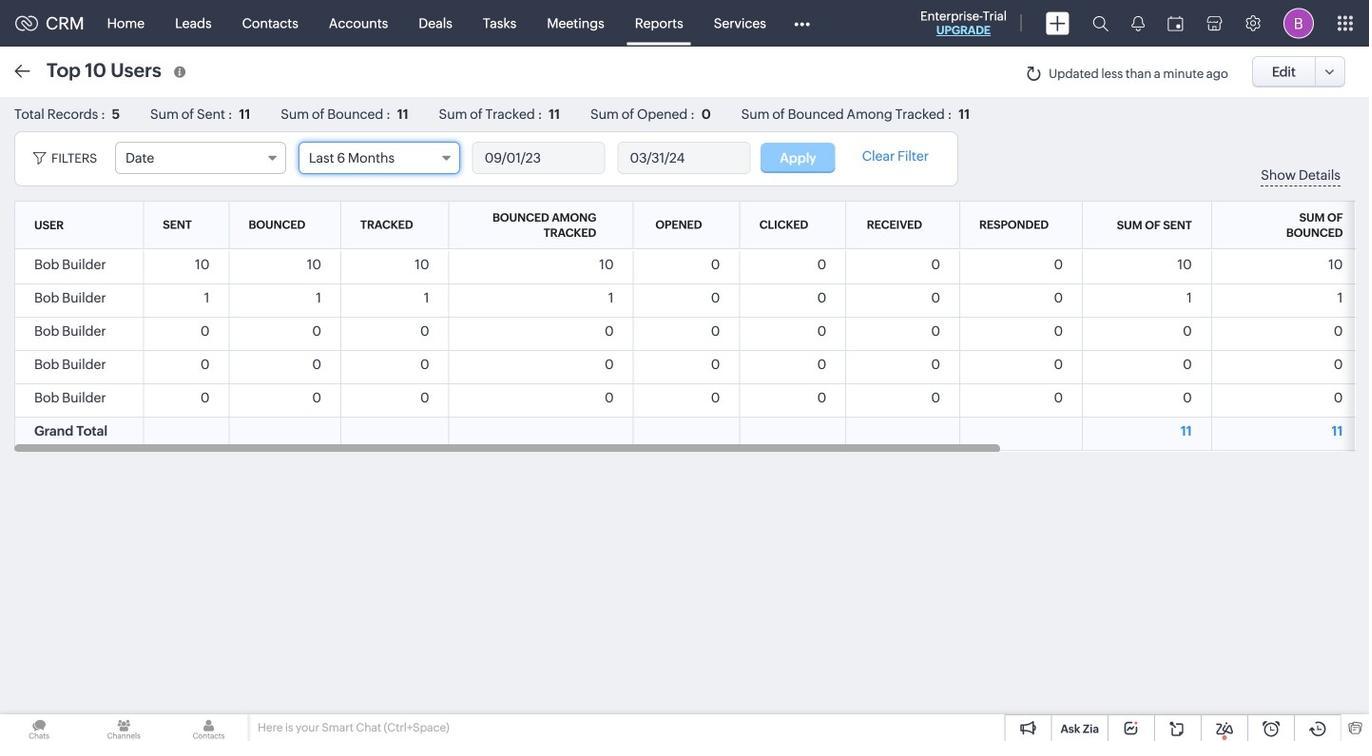 Task type: describe. For each thing, give the bounding box(es) containing it.
chats image
[[0, 714, 78, 741]]

contacts image
[[170, 714, 248, 741]]

profile element
[[1273, 0, 1326, 46]]

Other Modules field
[[782, 8, 823, 39]]

signals image
[[1132, 15, 1145, 31]]

create menu image
[[1046, 12, 1070, 35]]

create menu element
[[1035, 0, 1082, 46]]



Task type: vqa. For each thing, say whether or not it's contained in the screenshot.
Create Menu image
yes



Task type: locate. For each thing, give the bounding box(es) containing it.
signals element
[[1121, 0, 1157, 47]]

search element
[[1082, 0, 1121, 47]]

search image
[[1093, 15, 1109, 31]]

0 horizontal spatial mm/dd/yy text field
[[473, 143, 605, 173]]

MM/DD/YY text field
[[473, 143, 605, 173], [619, 143, 750, 173]]

logo image
[[15, 16, 38, 31]]

channels image
[[85, 714, 163, 741]]

None field
[[115, 142, 286, 174], [299, 142, 460, 174], [115, 142, 286, 174], [299, 142, 460, 174]]

profile image
[[1284, 8, 1315, 39]]

calendar image
[[1168, 16, 1184, 31]]

1 horizontal spatial mm/dd/yy text field
[[619, 143, 750, 173]]

1 mm/dd/yy text field from the left
[[473, 143, 605, 173]]

2 mm/dd/yy text field from the left
[[619, 143, 750, 173]]



